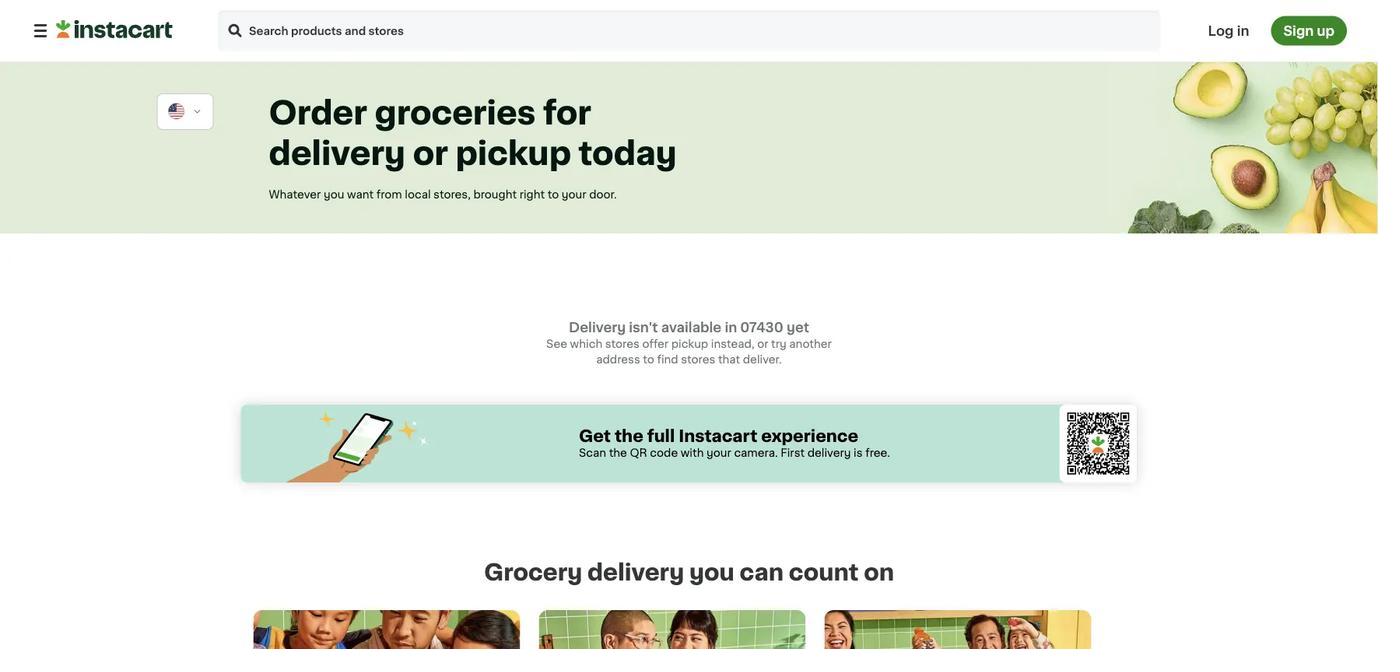 Task type: describe. For each thing, give the bounding box(es) containing it.
on
[[864, 562, 894, 584]]

0 vertical spatial the
[[615, 428, 644, 444]]

order
[[269, 98, 367, 129]]

offer
[[642, 339, 669, 349]]

isn't
[[629, 321, 658, 334]]

qr
[[630, 448, 647, 458]]

sign up
[[1284, 24, 1335, 37]]

right
[[520, 189, 545, 200]]

with
[[681, 448, 704, 458]]

log
[[1209, 24, 1234, 37]]

groceries
[[375, 98, 536, 129]]

for
[[543, 98, 591, 129]]

open main menu image
[[31, 21, 50, 40]]

or inside delivery isn't available in 07430 yet see which stores offer pickup instead, or try another address to find stores that deliver.
[[757, 339, 769, 349]]

Search field
[[216, 9, 1162, 53]]

code
[[650, 448, 678, 458]]

1 horizontal spatial delivery
[[588, 562, 684, 584]]

get
[[579, 428, 611, 444]]

stores,
[[434, 189, 471, 200]]

yet
[[787, 321, 809, 334]]

log in button
[[1204, 16, 1254, 46]]

camera.
[[734, 448, 778, 458]]

which
[[570, 339, 603, 349]]

sign
[[1284, 24, 1314, 37]]

another
[[790, 339, 832, 349]]

1 vertical spatial you
[[690, 562, 735, 584]]

full
[[647, 428, 675, 444]]

0 horizontal spatial stores
[[605, 339, 640, 349]]

united states element
[[167, 102, 186, 121]]

grocery delivery you can count on
[[484, 562, 894, 584]]

pickup inside delivery isn't available in 07430 yet see which stores offer pickup instead, or try another address to find stores that deliver.
[[672, 339, 708, 349]]

grocery
[[484, 562, 582, 584]]

delivery inside order groceries for delivery or pickup today
[[269, 138, 406, 170]]

get the full instacart experience scan the qr code with your camera. first delivery is free.
[[579, 428, 890, 458]]

see
[[547, 339, 567, 349]]

in inside button
[[1237, 24, 1250, 37]]

1 vertical spatial the
[[609, 448, 627, 458]]

local
[[405, 189, 431, 200]]

scan
[[579, 448, 606, 458]]

0 horizontal spatial you
[[324, 189, 344, 200]]

delivery isn't available in 07430 yet see which stores offer pickup instead, or try another address to find stores that deliver.
[[547, 321, 832, 365]]

log in
[[1209, 24, 1250, 37]]

want
[[347, 189, 374, 200]]

up
[[1317, 24, 1335, 37]]

qr code image
[[1060, 405, 1138, 483]]

from
[[376, 189, 402, 200]]



Task type: locate. For each thing, give the bounding box(es) containing it.
or up deliver.
[[757, 339, 769, 349]]

stores
[[605, 339, 640, 349], [681, 354, 716, 365]]

to down offer
[[643, 354, 655, 365]]

or up whatever you want from local stores, brought right to your door.
[[413, 138, 448, 170]]

deliver.
[[743, 354, 782, 365]]

0 horizontal spatial or
[[413, 138, 448, 170]]

your left door.
[[562, 189, 587, 200]]

0 vertical spatial in
[[1237, 24, 1250, 37]]

available
[[661, 321, 722, 334]]

0 vertical spatial you
[[324, 189, 344, 200]]

07430
[[741, 321, 784, 334]]

you
[[324, 189, 344, 200], [690, 562, 735, 584]]

instead,
[[711, 339, 755, 349]]

1 horizontal spatial to
[[643, 354, 655, 365]]

0 horizontal spatial your
[[562, 189, 587, 200]]

1 vertical spatial stores
[[681, 354, 716, 365]]

1 horizontal spatial pickup
[[672, 339, 708, 349]]

1 vertical spatial to
[[643, 354, 655, 365]]

that
[[718, 354, 740, 365]]

your inside get the full instacart experience scan the qr code with your camera. first delivery is free.
[[707, 448, 732, 458]]

to inside delivery isn't available in 07430 yet see which stores offer pickup instead, or try another address to find stores that deliver.
[[643, 354, 655, 365]]

1 horizontal spatial stores
[[681, 354, 716, 365]]

to right right
[[548, 189, 559, 200]]

None search field
[[216, 9, 1162, 53]]

pickup inside order groceries for delivery or pickup today
[[456, 138, 571, 170]]

your
[[562, 189, 587, 200], [707, 448, 732, 458]]

the up qr
[[615, 428, 644, 444]]

in right log
[[1237, 24, 1250, 37]]

address
[[596, 354, 640, 365]]

0 horizontal spatial pickup
[[456, 138, 571, 170]]

or inside order groceries for delivery or pickup today
[[413, 138, 448, 170]]

in up instead,
[[725, 321, 737, 334]]

1 vertical spatial your
[[707, 448, 732, 458]]

can
[[740, 562, 784, 584]]

is
[[854, 448, 863, 458]]

0 vertical spatial your
[[562, 189, 587, 200]]

order groceries for delivery or pickup today
[[269, 98, 677, 170]]

sign up button
[[1271, 16, 1347, 46]]

0 vertical spatial to
[[548, 189, 559, 200]]

door.
[[589, 189, 617, 200]]

1 vertical spatial delivery
[[808, 448, 851, 458]]

stores up address
[[605, 339, 640, 349]]

first
[[781, 448, 805, 458]]

delivery inside get the full instacart experience scan the qr code with your camera. first delivery is free.
[[808, 448, 851, 458]]

0 horizontal spatial in
[[725, 321, 737, 334]]

1 horizontal spatial your
[[707, 448, 732, 458]]

free.
[[866, 448, 890, 458]]

0 vertical spatial stores
[[605, 339, 640, 349]]

in inside delivery isn't available in 07430 yet see which stores offer pickup instead, or try another address to find stores that deliver.
[[725, 321, 737, 334]]

stores right the find
[[681, 354, 716, 365]]

0 horizontal spatial to
[[548, 189, 559, 200]]

in
[[1237, 24, 1250, 37], [725, 321, 737, 334]]

you left can
[[690, 562, 735, 584]]

try
[[771, 339, 787, 349]]

brought
[[474, 189, 517, 200]]

the
[[615, 428, 644, 444], [609, 448, 627, 458]]

whatever
[[269, 189, 321, 200]]

today
[[579, 138, 677, 170]]

your down the 'instacart'
[[707, 448, 732, 458]]

0 horizontal spatial delivery
[[269, 138, 406, 170]]

the left qr
[[609, 448, 627, 458]]

delivery
[[269, 138, 406, 170], [808, 448, 851, 458], [588, 562, 684, 584]]

you left want
[[324, 189, 344, 200]]

0 vertical spatial pickup
[[456, 138, 571, 170]]

to
[[548, 189, 559, 200], [643, 354, 655, 365]]

count
[[789, 562, 859, 584]]

2 horizontal spatial delivery
[[808, 448, 851, 458]]

1 horizontal spatial you
[[690, 562, 735, 584]]

1 horizontal spatial in
[[1237, 24, 1250, 37]]

whatever you want from local stores, brought right to your door.
[[269, 189, 617, 200]]

experience
[[761, 428, 859, 444]]

find
[[657, 354, 679, 365]]

1 vertical spatial or
[[757, 339, 769, 349]]

instacart
[[679, 428, 758, 444]]

instacart home image
[[56, 20, 173, 39]]

or
[[413, 138, 448, 170], [757, 339, 769, 349]]

2 vertical spatial delivery
[[588, 562, 684, 584]]

0 vertical spatial delivery
[[269, 138, 406, 170]]

1 horizontal spatial or
[[757, 339, 769, 349]]

1 vertical spatial pickup
[[672, 339, 708, 349]]

pickup up brought
[[456, 138, 571, 170]]

1 vertical spatial in
[[725, 321, 737, 334]]

delivery
[[569, 321, 626, 334]]

0 vertical spatial or
[[413, 138, 448, 170]]

pickup
[[456, 138, 571, 170], [672, 339, 708, 349]]

pickup down available
[[672, 339, 708, 349]]



Task type: vqa. For each thing, say whether or not it's contained in the screenshot.
Electronics
no



